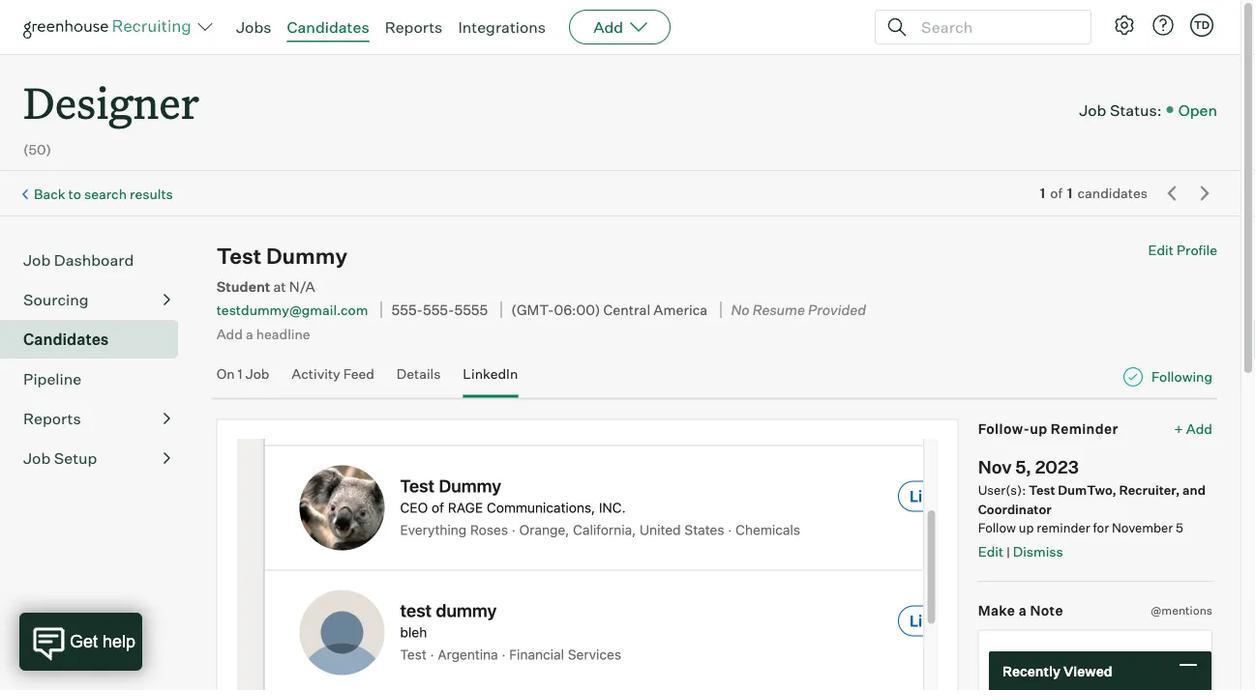 Task type: vqa. For each thing, say whether or not it's contained in the screenshot.
Test Dummy Student at N/A
yes



Task type: describe. For each thing, give the bounding box(es) containing it.
search
[[84, 186, 127, 203]]

make
[[978, 603, 1015, 620]]

and
[[1183, 483, 1206, 498]]

job for job status:
[[1079, 100, 1106, 119]]

td button
[[1186, 10, 1217, 41]]

make a note
[[978, 603, 1063, 620]]

setup
[[54, 449, 97, 469]]

recently
[[1002, 663, 1061, 680]]

follow
[[978, 521, 1016, 536]]

integrations link
[[458, 17, 546, 37]]

back
[[34, 186, 65, 203]]

resume
[[752, 301, 805, 319]]

for
[[1093, 521, 1109, 536]]

back to search results link
[[34, 186, 173, 203]]

5555
[[454, 301, 488, 319]]

nov
[[978, 456, 1012, 478]]

designer
[[23, 74, 199, 131]]

open
[[1178, 100, 1217, 119]]

add for add
[[593, 17, 623, 37]]

1 horizontal spatial edit
[[1148, 242, 1174, 259]]

status:
[[1110, 100, 1162, 119]]

job dashboard
[[23, 251, 134, 270]]

test dummy student at n/a
[[216, 243, 347, 295]]

0 horizontal spatial candidates
[[23, 330, 109, 350]]

testdummy@gmail.com
[[216, 302, 368, 319]]

job for job setup
[[23, 449, 51, 469]]

1 horizontal spatial candidates link
[[287, 17, 369, 37]]

america
[[653, 301, 708, 319]]

activity
[[292, 366, 340, 383]]

edit profile
[[1148, 242, 1217, 259]]

sourcing
[[23, 290, 89, 310]]

details
[[397, 366, 441, 383]]

november
[[1112, 521, 1173, 536]]

5,
[[1015, 456, 1031, 478]]

pipeline
[[23, 370, 81, 389]]

edit link
[[978, 544, 1004, 561]]

+ add link
[[1174, 420, 1212, 438]]

linkedin link
[[463, 366, 518, 394]]

1 vertical spatial candidates link
[[23, 328, 170, 351]]

Search text field
[[916, 13, 1073, 41]]

dummy
[[266, 243, 347, 270]]

provided
[[808, 301, 866, 319]]

job setup link
[[23, 447, 170, 470]]

job setup
[[23, 449, 97, 469]]

jobs
[[236, 17, 271, 37]]

555-555-5555
[[391, 301, 488, 319]]

td button
[[1190, 14, 1213, 37]]

(gmt-06:00) central america
[[511, 301, 708, 319]]

edit inside the follow up reminder for november 5 edit | dismiss
[[978, 544, 1004, 561]]

integrations
[[458, 17, 546, 37]]

no
[[731, 301, 750, 319]]

job status:
[[1079, 100, 1162, 119]]

user(s):
[[978, 483, 1029, 498]]

greenhouse recruiting image
[[23, 15, 197, 39]]

reminder
[[1037, 521, 1090, 536]]

student
[[216, 278, 270, 295]]

td
[[1194, 18, 1210, 31]]

06:00)
[[554, 301, 600, 319]]

add a headline
[[216, 325, 310, 342]]

1 horizontal spatial 1
[[1040, 185, 1045, 202]]

reminder
[[1051, 421, 1118, 437]]

configure image
[[1113, 14, 1136, 37]]

dumtwo,
[[1058, 483, 1117, 498]]

0 vertical spatial candidates
[[287, 17, 369, 37]]

job inside on 1 job link
[[246, 366, 269, 383]]



Task type: locate. For each thing, give the bounding box(es) containing it.
job inside job dashboard link
[[23, 251, 51, 270]]

add inside 'link'
[[1186, 421, 1212, 437]]

details link
[[397, 366, 441, 394]]

job dashboard link
[[23, 249, 170, 272]]

reports down pipeline
[[23, 409, 81, 429]]

up
[[1030, 421, 1047, 437], [1019, 521, 1034, 536]]

follow-up reminder
[[978, 421, 1118, 437]]

job left status:
[[1079, 100, 1106, 119]]

test
[[216, 243, 262, 270], [1029, 483, 1055, 498]]

add
[[593, 17, 623, 37], [216, 325, 243, 342], [1186, 421, 1212, 437]]

1 vertical spatial test
[[1029, 483, 1055, 498]]

1 right on
[[238, 366, 243, 383]]

555- up details
[[423, 301, 454, 319]]

dismiss
[[1013, 544, 1063, 561]]

@mentions link
[[1151, 602, 1212, 621]]

test inside test dummy student at n/a
[[216, 243, 262, 270]]

0 horizontal spatial reports link
[[23, 408, 170, 431]]

job for job dashboard
[[23, 251, 51, 270]]

5
[[1176, 521, 1183, 536]]

back to search results
[[34, 186, 173, 203]]

2 555- from the left
[[423, 301, 454, 319]]

up for follow
[[1019, 521, 1034, 536]]

note
[[1030, 603, 1063, 620]]

candidates link
[[287, 17, 369, 37], [23, 328, 170, 351]]

pipeline link
[[23, 368, 170, 391]]

of
[[1050, 185, 1062, 202]]

add button
[[569, 10, 671, 45]]

reports left integrations link
[[385, 17, 443, 37]]

reports link
[[385, 17, 443, 37], [23, 408, 170, 431]]

0 vertical spatial up
[[1030, 421, 1047, 437]]

0 horizontal spatial add
[[216, 325, 243, 342]]

a left headline
[[246, 325, 253, 342]]

candidates down sourcing at the top of the page
[[23, 330, 109, 350]]

0 horizontal spatial edit
[[978, 544, 1004, 561]]

reports link left integrations link
[[385, 17, 443, 37]]

recently viewed
[[1002, 663, 1112, 680]]

1 vertical spatial candidates
[[23, 330, 109, 350]]

candidates right jobs link
[[287, 17, 369, 37]]

0 horizontal spatial candidates link
[[23, 328, 170, 351]]

candidates link right jobs link
[[287, 17, 369, 37]]

nov 5, 2023
[[978, 456, 1079, 478]]

1 right of
[[1067, 185, 1073, 202]]

1 vertical spatial up
[[1019, 521, 1034, 536]]

test down nov 5, 2023
[[1029, 483, 1055, 498]]

job
[[1079, 100, 1106, 119], [23, 251, 51, 270], [246, 366, 269, 383], [23, 449, 51, 469]]

None text field
[[978, 631, 1212, 691]]

a for add
[[246, 325, 253, 342]]

on 1 job link
[[216, 366, 269, 394]]

2 horizontal spatial add
[[1186, 421, 1212, 437]]

testdummy@gmail.com link
[[216, 302, 368, 319]]

n/a
[[289, 278, 315, 295]]

0 vertical spatial reports link
[[385, 17, 443, 37]]

job inside job setup link
[[23, 449, 51, 469]]

candidates link down sourcing link
[[23, 328, 170, 351]]

jobs link
[[236, 17, 271, 37]]

edit left |
[[978, 544, 1004, 561]]

|
[[1006, 545, 1010, 560]]

+
[[1174, 421, 1183, 437]]

1 555- from the left
[[391, 301, 423, 319]]

1 vertical spatial a
[[1019, 603, 1027, 620]]

job up sourcing at the top of the page
[[23, 251, 51, 270]]

1 horizontal spatial test
[[1029, 483, 1055, 498]]

at
[[273, 278, 286, 295]]

0 vertical spatial a
[[246, 325, 253, 342]]

+ add
[[1174, 421, 1212, 437]]

job left setup
[[23, 449, 51, 469]]

1 horizontal spatial reports link
[[385, 17, 443, 37]]

reports link down pipeline link
[[23, 408, 170, 431]]

edit profile link
[[1148, 242, 1217, 259]]

viewed
[[1063, 663, 1112, 680]]

edit left profile
[[1148, 242, 1174, 259]]

2023
[[1035, 456, 1079, 478]]

1 horizontal spatial candidates
[[287, 17, 369, 37]]

(50)
[[23, 141, 51, 158]]

add for add a headline
[[216, 325, 243, 342]]

activity feed
[[292, 366, 374, 383]]

recruiter,
[[1119, 483, 1180, 498]]

central
[[603, 301, 650, 319]]

add inside popup button
[[593, 17, 623, 37]]

test dumtwo, recruiter, and coordinator
[[978, 483, 1206, 517]]

sourcing link
[[23, 289, 170, 312]]

1 vertical spatial add
[[216, 325, 243, 342]]

following link
[[1152, 368, 1212, 387]]

test inside "test dumtwo, recruiter, and coordinator"
[[1029, 483, 1055, 498]]

coordinator
[[978, 502, 1051, 517]]

0 vertical spatial test
[[216, 243, 262, 270]]

dashboard
[[54, 251, 134, 270]]

dismiss link
[[1013, 544, 1063, 561]]

designer link
[[23, 54, 199, 135]]

0 horizontal spatial 1
[[238, 366, 243, 383]]

0 vertical spatial edit
[[1148, 242, 1174, 259]]

555- left 5555 at the top left of page
[[391, 301, 423, 319]]

on 1 job
[[216, 366, 269, 383]]

0 vertical spatial reports
[[385, 17, 443, 37]]

profile
[[1177, 242, 1217, 259]]

follow up reminder for november 5 edit | dismiss
[[978, 521, 1183, 561]]

activity feed link
[[292, 366, 374, 394]]

1 vertical spatial reports link
[[23, 408, 170, 431]]

test for dummy
[[216, 243, 262, 270]]

linkedin
[[463, 366, 518, 383]]

following
[[1152, 369, 1212, 386]]

follow-
[[978, 421, 1030, 437]]

on
[[216, 366, 235, 383]]

1 of 1 candidates
[[1040, 185, 1148, 202]]

1 vertical spatial reports
[[23, 409, 81, 429]]

up down coordinator
[[1019, 521, 1034, 536]]

test up student in the left of the page
[[216, 243, 262, 270]]

@mentions
[[1151, 604, 1212, 618]]

0 horizontal spatial a
[[246, 325, 253, 342]]

0 horizontal spatial test
[[216, 243, 262, 270]]

0 vertical spatial candidates link
[[287, 17, 369, 37]]

1 horizontal spatial reports
[[385, 17, 443, 37]]

(gmt-
[[511, 301, 554, 319]]

reports
[[385, 17, 443, 37], [23, 409, 81, 429]]

2 vertical spatial add
[[1186, 421, 1212, 437]]

1 vertical spatial edit
[[978, 544, 1004, 561]]

test for dumtwo,
[[1029, 483, 1055, 498]]

up inside the follow up reminder for november 5 edit | dismiss
[[1019, 521, 1034, 536]]

up for follow-
[[1030, 421, 1047, 437]]

results
[[130, 186, 173, 203]]

1 horizontal spatial a
[[1019, 603, 1027, 620]]

candidates
[[287, 17, 369, 37], [23, 330, 109, 350]]

headline
[[256, 325, 310, 342]]

0 horizontal spatial reports
[[23, 409, 81, 429]]

1 left of
[[1040, 185, 1045, 202]]

a for make
[[1019, 603, 1027, 620]]

1 horizontal spatial add
[[593, 17, 623, 37]]

a left note
[[1019, 603, 1027, 620]]

candidates
[[1077, 185, 1148, 202]]

up up nov 5, 2023
[[1030, 421, 1047, 437]]

job right on
[[246, 366, 269, 383]]

no resume provided
[[731, 301, 866, 319]]

0 vertical spatial add
[[593, 17, 623, 37]]

2 horizontal spatial 1
[[1067, 185, 1073, 202]]

to
[[68, 186, 81, 203]]



